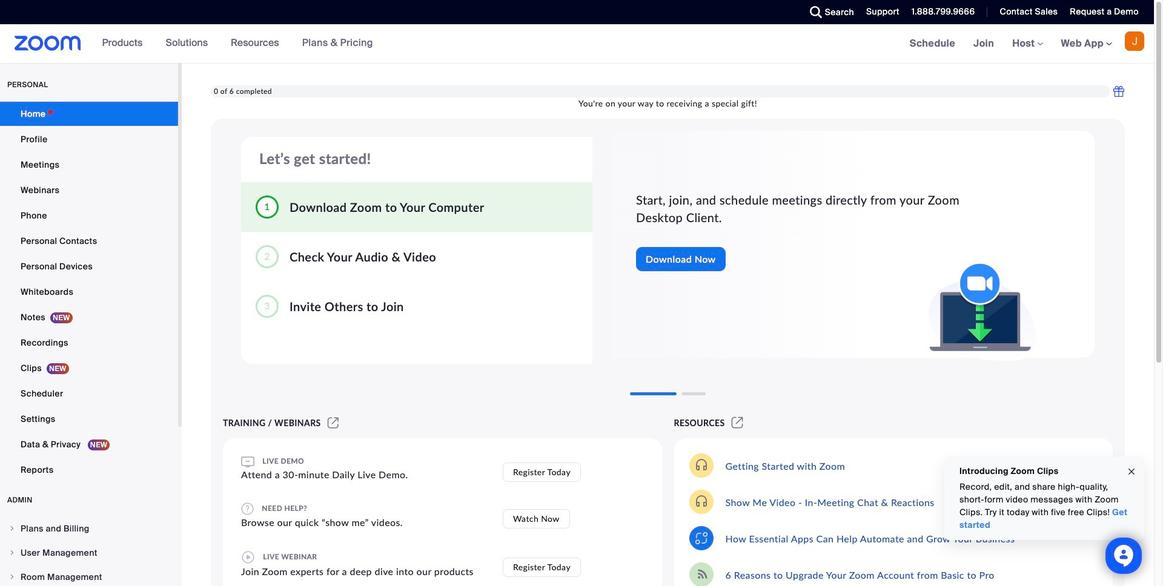 Task type: vqa. For each thing, say whether or not it's contained in the screenshot.
right icon
yes



Task type: describe. For each thing, give the bounding box(es) containing it.
close image
[[1127, 465, 1137, 479]]

personal menu menu
[[0, 102, 178, 484]]

zoom logo image
[[15, 36, 81, 51]]

right image for first menu item from the top
[[8, 525, 16, 533]]

3 menu item from the top
[[0, 566, 178, 587]]

meetings navigation
[[901, 24, 1155, 64]]

1 menu item from the top
[[0, 518, 178, 541]]

2 menu item from the top
[[0, 542, 178, 565]]



Task type: locate. For each thing, give the bounding box(es) containing it.
1 vertical spatial menu item
[[0, 542, 178, 565]]

banner
[[0, 24, 1155, 64]]

right image for 2nd menu item from the bottom of the admin menu menu
[[8, 550, 16, 557]]

product information navigation
[[93, 24, 382, 63]]

2 vertical spatial menu item
[[0, 566, 178, 587]]

1 vertical spatial right image
[[8, 550, 16, 557]]

1 right image from the top
[[8, 525, 16, 533]]

right image
[[8, 574, 16, 581]]

0 vertical spatial menu item
[[0, 518, 178, 541]]

window new image
[[730, 418, 745, 428]]

admin menu menu
[[0, 518, 178, 587]]

menu item
[[0, 518, 178, 541], [0, 542, 178, 565], [0, 566, 178, 587]]

profile picture image
[[1125, 32, 1145, 51]]

right image
[[8, 525, 16, 533], [8, 550, 16, 557]]

window new image
[[326, 418, 341, 428]]

2 right image from the top
[[8, 550, 16, 557]]

0 vertical spatial right image
[[8, 525, 16, 533]]



